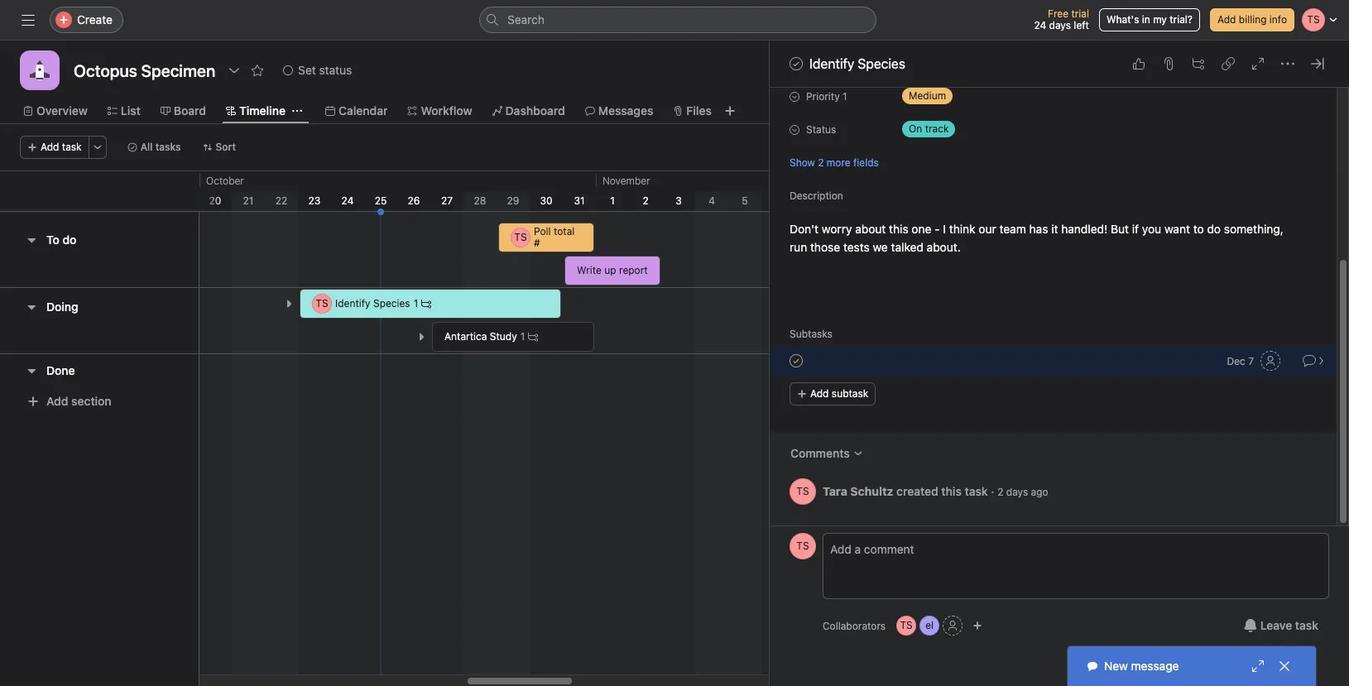 Task type: vqa. For each thing, say whether or not it's contained in the screenshot.
Add or remove collaborators 'icon'
yes



Task type: locate. For each thing, give the bounding box(es) containing it.
task left ·
[[965, 484, 989, 498]]

messages link
[[585, 102, 654, 120]]

show subtasks for task identify species image
[[284, 299, 294, 309]]

all tasks
[[140, 141, 181, 153]]

those
[[811, 240, 841, 254]]

add task
[[41, 141, 82, 153]]

up
[[605, 264, 617, 277]]

0 horizontal spatial task
[[62, 141, 82, 153]]

0 vertical spatial days
[[1050, 19, 1072, 31]]

2 horizontal spatial task
[[1296, 619, 1319, 633]]

1 horizontal spatial 24
[[1035, 19, 1047, 31]]

0 vertical spatial task
[[62, 141, 82, 153]]

ts button
[[790, 479, 817, 505], [790, 533, 817, 560], [897, 616, 917, 636]]

0 vertical spatial identify
[[810, 56, 855, 71]]

ts inside "main content"
[[797, 485, 810, 498]]

-
[[935, 222, 941, 236]]

24 left free
[[1035, 19, 1047, 31]]

task right leave
[[1296, 619, 1319, 633]]

main content
[[770, 0, 1338, 526]]

0 vertical spatial this
[[890, 222, 909, 236]]

task
[[62, 141, 82, 153], [965, 484, 989, 498], [1296, 619, 1319, 633]]

this right created
[[942, 484, 962, 498]]

1 horizontal spatial identify species
[[810, 56, 906, 71]]

1
[[843, 90, 848, 103], [611, 195, 615, 207], [414, 297, 418, 310], [521, 330, 525, 343]]

collapse task list for the section to do image
[[25, 234, 38, 247]]

add down done button
[[46, 394, 68, 408]]

days left left
[[1050, 19, 1072, 31]]

leftcount image
[[422, 299, 432, 309], [529, 332, 539, 342]]

0 vertical spatial leftcount image
[[422, 299, 432, 309]]

ts
[[515, 231, 527, 243], [316, 297, 328, 310], [797, 485, 810, 498], [797, 540, 810, 552], [901, 619, 913, 632]]

identify species
[[810, 56, 906, 71], [335, 297, 410, 310]]

#
[[534, 237, 540, 249]]

2 horizontal spatial 2
[[998, 486, 1004, 498]]

want
[[1165, 222, 1191, 236]]

1 inside the 'november 1'
[[611, 195, 615, 207]]

add left billing
[[1218, 13, 1237, 26]]

1 horizontal spatial species
[[858, 56, 906, 71]]

leftcount image up the show subtasks for task antartica study icon
[[422, 299, 432, 309]]

our
[[979, 222, 997, 236]]

1 down november at the top of the page
[[611, 195, 615, 207]]

do inside don't worry about this one - i think our team has it handled! but if you want to do something, run those tests we talked about.
[[1208, 222, 1222, 236]]

1 horizontal spatial task
[[965, 484, 989, 498]]

identify
[[810, 56, 855, 71], [335, 297, 371, 310]]

dec 7 button
[[1228, 355, 1255, 367]]

task inside add task button
[[62, 141, 82, 153]]

4
[[709, 195, 715, 207]]

add left subtask
[[811, 388, 829, 400]]

0 horizontal spatial 2
[[643, 195, 649, 207]]

0 horizontal spatial identify
[[335, 297, 371, 310]]

24 right 23
[[342, 195, 354, 207]]

identify up priority 1
[[810, 56, 855, 71]]

rocket image
[[30, 60, 50, 80]]

completed image for completed option
[[787, 351, 807, 371]]

to do
[[46, 233, 77, 247]]

3
[[676, 195, 682, 207]]

days inside free trial 24 days left
[[1050, 19, 1072, 31]]

2 right ·
[[998, 486, 1004, 498]]

tara schultz created this task · 2 days ago
[[823, 484, 1049, 498]]

subtask
[[832, 388, 869, 400]]

files link
[[674, 102, 712, 120]]

leave task button
[[1234, 611, 1330, 641]]

set status button
[[276, 59, 360, 82]]

this inside don't worry about this one - i think our team has it handled! but if you want to do something, run those tests we talked about.
[[890, 222, 909, 236]]

new message
[[1105, 659, 1180, 673]]

24
[[1035, 19, 1047, 31], [342, 195, 354, 207]]

main content containing don't worry about this one - i think our team has it handled! but if you want to do something, run those tests we talked about.
[[770, 0, 1338, 526]]

i
[[944, 222, 947, 236]]

0 horizontal spatial this
[[890, 222, 909, 236]]

2 vertical spatial task
[[1296, 619, 1319, 633]]

done
[[46, 363, 75, 377]]

tara schultz link
[[823, 484, 894, 498]]

2 down november at the top of the page
[[643, 195, 649, 207]]

1 right priority
[[843, 90, 848, 103]]

5
[[742, 195, 748, 207]]

show subtasks for task antartica study image
[[417, 332, 427, 342]]

22
[[276, 195, 288, 207]]

0 vertical spatial species
[[858, 56, 906, 71]]

0 vertical spatial completed image
[[787, 54, 807, 74]]

leftcount image right study
[[529, 332, 539, 342]]

has
[[1030, 222, 1049, 236]]

1 vertical spatial completed image
[[787, 351, 807, 371]]

1 horizontal spatial 2
[[818, 156, 824, 169]]

leave task
[[1261, 619, 1319, 633]]

21
[[243, 195, 254, 207]]

1 horizontal spatial do
[[1208, 222, 1222, 236]]

2 inside tara schultz created this task · 2 days ago
[[998, 486, 1004, 498]]

0 vertical spatial 2
[[818, 156, 824, 169]]

section
[[71, 394, 112, 408]]

add down overview link
[[41, 141, 59, 153]]

0 horizontal spatial 24
[[342, 195, 354, 207]]

task for leave task
[[1296, 619, 1319, 633]]

0 horizontal spatial leftcount image
[[422, 299, 432, 309]]

1 vertical spatial ts button
[[790, 533, 817, 560]]

this
[[890, 222, 909, 236], [942, 484, 962, 498]]

·
[[992, 484, 995, 498]]

add for add task
[[41, 141, 59, 153]]

to
[[1194, 222, 1205, 236]]

identify species inside dialog
[[810, 56, 906, 71]]

2 left more
[[818, 156, 824, 169]]

timeline
[[239, 104, 286, 118]]

what's in my trial?
[[1107, 13, 1193, 26]]

1 vertical spatial days
[[1007, 486, 1029, 498]]

trial
[[1072, 7, 1090, 20]]

to
[[46, 233, 59, 247]]

add inside button
[[1218, 13, 1237, 26]]

days left ago
[[1007, 486, 1029, 498]]

my
[[1154, 13, 1168, 26]]

more actions for this task image
[[1282, 57, 1295, 70]]

1 horizontal spatial identify
[[810, 56, 855, 71]]

1 inside identify species dialog
[[843, 90, 848, 103]]

full screen image
[[1252, 57, 1265, 70]]

talked
[[892, 240, 924, 254]]

write
[[577, 264, 602, 277]]

0 horizontal spatial days
[[1007, 486, 1029, 498]]

identify inside dialog
[[810, 56, 855, 71]]

antartica study
[[445, 330, 517, 343]]

28
[[474, 195, 487, 207]]

report
[[619, 264, 648, 277]]

1 vertical spatial this
[[942, 484, 962, 498]]

identify right "show subtasks for task identify species" image
[[335, 297, 371, 310]]

None text field
[[70, 55, 220, 85]]

1 vertical spatial leftcount image
[[529, 332, 539, 342]]

on track button
[[896, 118, 996, 141]]

free
[[1049, 7, 1069, 20]]

medium
[[909, 89, 947, 102]]

completed image down subtasks
[[787, 351, 807, 371]]

run
[[790, 240, 808, 254]]

tara
[[823, 484, 848, 498]]

1 vertical spatial species
[[374, 297, 410, 310]]

this up talked
[[890, 222, 909, 236]]

don't
[[790, 222, 819, 236]]

29
[[507, 195, 520, 207]]

1 horizontal spatial days
[[1050, 19, 1072, 31]]

1 vertical spatial identify species
[[335, 297, 410, 310]]

2 vertical spatial 2
[[998, 486, 1004, 498]]

board
[[174, 104, 206, 118]]

ago
[[1032, 486, 1049, 498]]

add tab image
[[724, 104, 737, 118]]

1 horizontal spatial this
[[942, 484, 962, 498]]

what's in my trial? button
[[1100, 8, 1201, 31]]

0 vertical spatial identify species
[[810, 56, 906, 71]]

1 completed image from the top
[[787, 54, 807, 74]]

completed image
[[787, 54, 807, 74], [787, 351, 807, 371]]

0 horizontal spatial do
[[62, 233, 77, 247]]

created
[[897, 484, 939, 498]]

track
[[926, 123, 949, 135]]

task inside leave task button
[[1296, 619, 1319, 633]]

calendar link
[[325, 102, 388, 120]]

dec 7
[[1228, 355, 1255, 367]]

1 horizontal spatial leftcount image
[[529, 332, 539, 342]]

0 vertical spatial 24
[[1035, 19, 1047, 31]]

add inside identify species dialog
[[811, 388, 829, 400]]

workflow link
[[408, 102, 473, 120]]

on track
[[909, 123, 949, 135]]

files
[[687, 104, 712, 118]]

copy task link image
[[1222, 57, 1236, 70]]

task left more actions 'image'
[[62, 141, 82, 153]]

timeline link
[[226, 102, 286, 120]]

sort
[[216, 141, 236, 153]]

completed image up priority
[[787, 54, 807, 74]]

Completed checkbox
[[787, 54, 807, 74]]

messages
[[599, 104, 654, 118]]

close details image
[[1312, 57, 1325, 70]]

add
[[1218, 13, 1237, 26], [41, 141, 59, 153], [811, 388, 829, 400], [46, 394, 68, 408]]

list
[[121, 104, 141, 118]]

what's
[[1107, 13, 1140, 26]]

2 completed image from the top
[[787, 351, 807, 371]]

close image
[[1279, 660, 1292, 673]]

0 horizontal spatial identify species
[[335, 297, 410, 310]]

tab actions image
[[292, 106, 302, 116]]

el button
[[920, 616, 940, 636]]

description
[[790, 190, 844, 202]]

if
[[1133, 222, 1140, 236]]

show
[[790, 156, 816, 169]]

expand sidebar image
[[22, 13, 35, 27]]

november
[[603, 175, 651, 187]]

leftcount image for identify species
[[422, 299, 432, 309]]

show 2 more fields
[[790, 156, 879, 169]]

24 inside free trial 24 days left
[[1035, 19, 1047, 31]]

ts for top ts button
[[797, 485, 810, 498]]

priority
[[807, 90, 840, 103]]

create button
[[50, 7, 123, 33]]

2
[[818, 156, 824, 169], [643, 195, 649, 207], [998, 486, 1004, 498]]

days inside tara schultz created this task · 2 days ago
[[1007, 486, 1029, 498]]

collapse task list for the section done image
[[25, 364, 38, 377]]

this for task
[[942, 484, 962, 498]]

2 vertical spatial ts button
[[897, 616, 917, 636]]

add to starred image
[[251, 64, 264, 77]]



Task type: describe. For each thing, give the bounding box(es) containing it.
1 right study
[[521, 330, 525, 343]]

october
[[206, 175, 244, 187]]

about
[[856, 222, 886, 236]]

team
[[1000, 222, 1027, 236]]

task for add task
[[62, 141, 82, 153]]

add for add subtask
[[811, 388, 829, 400]]

23
[[309, 195, 321, 207]]

25
[[375, 195, 387, 207]]

sort button
[[195, 136, 244, 159]]

collapse task list for the section doing image
[[25, 301, 38, 314]]

add for add billing info
[[1218, 13, 1237, 26]]

all
[[140, 141, 153, 153]]

1 vertical spatial 24
[[342, 195, 354, 207]]

1 vertical spatial task
[[965, 484, 989, 498]]

dec
[[1228, 355, 1246, 367]]

but
[[1111, 222, 1130, 236]]

trial?
[[1170, 13, 1193, 26]]

doing
[[46, 300, 78, 314]]

add or remove collaborators image
[[973, 621, 983, 631]]

poll total #
[[534, 225, 575, 249]]

you
[[1143, 222, 1162, 236]]

about.
[[927, 240, 961, 254]]

completed image for completed checkbox
[[787, 54, 807, 74]]

ts for the bottom ts button
[[901, 619, 913, 632]]

think
[[950, 222, 976, 236]]

tests
[[844, 240, 870, 254]]

20
[[209, 195, 221, 207]]

on
[[909, 123, 923, 135]]

0 vertical spatial ts button
[[790, 479, 817, 505]]

overview
[[36, 104, 88, 118]]

board link
[[161, 102, 206, 120]]

add subtask
[[811, 388, 869, 400]]

total
[[554, 225, 575, 238]]

study
[[490, 330, 517, 343]]

all tasks button
[[120, 136, 188, 159]]

expand new message image
[[1252, 660, 1265, 673]]

status
[[319, 63, 352, 77]]

free trial 24 days left
[[1035, 7, 1090, 31]]

status
[[807, 123, 837, 136]]

it
[[1052, 222, 1059, 236]]

done button
[[46, 356, 75, 386]]

add task button
[[20, 136, 89, 159]]

november 1
[[603, 175, 651, 207]]

priority 1
[[807, 90, 848, 103]]

more
[[827, 156, 851, 169]]

write up report
[[577, 264, 648, 277]]

collaborators
[[823, 620, 886, 632]]

add billing info
[[1218, 13, 1288, 26]]

el
[[926, 619, 934, 632]]

to do button
[[46, 225, 77, 255]]

in
[[1143, 13, 1151, 26]]

show options image
[[228, 64, 241, 77]]

overview link
[[23, 102, 88, 120]]

antartica
[[445, 330, 487, 343]]

0 horizontal spatial species
[[374, 297, 410, 310]]

2 inside show 2 more fields button
[[818, 156, 824, 169]]

27
[[441, 195, 453, 207]]

search button
[[480, 7, 877, 33]]

add subtask image
[[1193, 57, 1206, 70]]

show 2 more fields button
[[790, 154, 879, 170]]

main content inside identify species dialog
[[770, 0, 1338, 526]]

identify species dialog
[[770, 0, 1350, 687]]

more actions image
[[92, 142, 102, 152]]

7
[[1249, 355, 1255, 367]]

1 vertical spatial identify
[[335, 297, 371, 310]]

leftcount image for antartica study
[[529, 332, 539, 342]]

list link
[[108, 102, 141, 120]]

1 up the show subtasks for task antartica study icon
[[414, 297, 418, 310]]

add subtask button
[[790, 383, 876, 406]]

1 vertical spatial 2
[[643, 195, 649, 207]]

do inside 'to do' button
[[62, 233, 77, 247]]

create
[[77, 12, 113, 27]]

Completed checkbox
[[787, 351, 807, 371]]

calendar
[[339, 104, 388, 118]]

add for add section
[[46, 394, 68, 408]]

comments
[[791, 446, 850, 460]]

add billing info button
[[1211, 8, 1295, 31]]

we
[[873, 240, 888, 254]]

handled!
[[1062, 222, 1108, 236]]

dashboard
[[506, 104, 565, 118]]

worry
[[822, 222, 853, 236]]

add section button
[[20, 387, 118, 417]]

don't worry about this one - i think our team has it handled! but if you want to do something, run those tests we talked about.
[[790, 222, 1288, 254]]

set status
[[298, 63, 352, 77]]

search list box
[[480, 7, 877, 33]]

ts for ts button to the middle
[[797, 540, 810, 552]]

species inside dialog
[[858, 56, 906, 71]]

attachments: add a file to this task, identify species image
[[1163, 57, 1176, 70]]

left
[[1074, 19, 1090, 31]]

0 likes. click to like this task image
[[1133, 57, 1146, 70]]

this for one
[[890, 222, 909, 236]]

30
[[540, 195, 553, 207]]

26
[[408, 195, 420, 207]]



